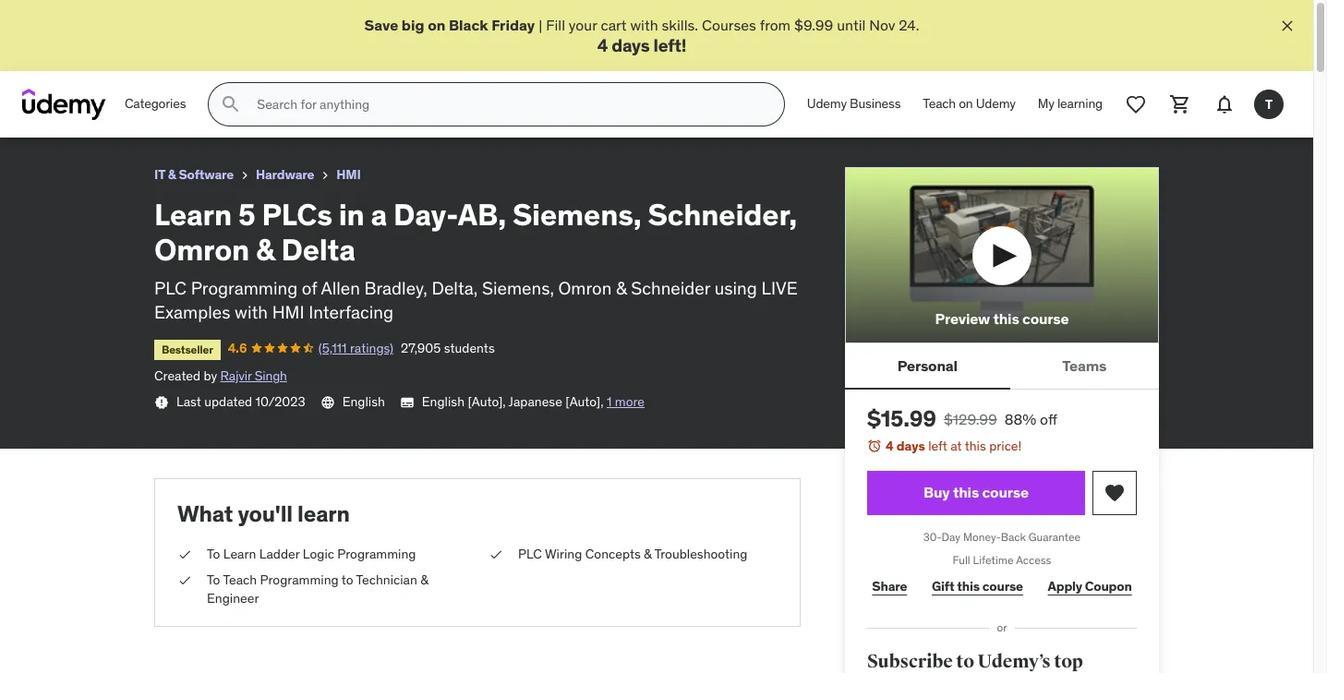 Task type: describe. For each thing, give the bounding box(es) containing it.
of
[[302, 277, 317, 299]]

& inside "to teach programming to technician & engineer"
[[421, 572, 429, 588]]

left!
[[654, 35, 687, 57]]

4 inside save big on black friday | fill your cart with skills. courses from $9.99 until nov 24. 4 days left!
[[597, 35, 608, 57]]

updated
[[204, 394, 252, 410]]

learn 5 plcs in a day-ab, siemens, schneider, omron & delta plc programming of allen bradley, delta, siemens, omron & schneider using live examples with hmi interfacing
[[154, 196, 798, 324]]

schneider, for learn 5 plcs in a day-ab, siemens, schneider, omron & delta plc programming of allen bradley, delta, siemens, omron & schneider using live examples with hmi interfacing
[[648, 196, 797, 234]]

interfacing
[[309, 302, 394, 324]]

share button
[[868, 569, 912, 606]]

left
[[929, 438, 948, 455]]

this for buy
[[953, 484, 979, 502]]

1 more button
[[607, 394, 645, 412]]

back
[[1001, 530, 1026, 544]]

my learning
[[1038, 96, 1103, 112]]

udemy image
[[22, 89, 106, 120]]

on inside save big on black friday | fill your cart with skills. courses from $9.99 until nov 24. 4 days left!
[[428, 16, 446, 34]]

in for learn 5 plcs in a day-ab, siemens, schneider, omron & delta
[[108, 8, 121, 27]]

[auto]
[[566, 394, 601, 410]]

singh
[[255, 368, 287, 385]]

skills.
[[662, 16, 699, 34]]

xsmall image down what at the bottom left of the page
[[177, 546, 192, 564]]

money-
[[964, 530, 1001, 544]]

1 vertical spatial wishlist image
[[1104, 482, 1126, 504]]

personal button
[[845, 344, 1010, 388]]

|
[[539, 16, 543, 34]]

it & software
[[154, 166, 234, 183]]

tab list containing personal
[[845, 344, 1160, 390]]

created by rajvir singh
[[154, 368, 287, 385]]

5 for learn 5 plcs in a day-ab, siemens, schneider, omron & delta
[[57, 8, 66, 27]]

full
[[953, 553, 971, 567]]

learn 5 plcs in a day-ab, siemens, schneider, omron & delta
[[15, 8, 446, 27]]

siemens, for learn 5 plcs in a day-ab, siemens, schneider, omron & delta plc programming of allen bradley, delta, siemens, omron & schneider using live examples with hmi interfacing
[[513, 196, 642, 234]]

course for gift this course
[[983, 579, 1024, 595]]

,
[[601, 394, 604, 410]]

bradley,
[[364, 277, 428, 299]]

logic
[[303, 546, 334, 563]]

hmi link
[[336, 164, 361, 187]]

courses
[[702, 16, 757, 34]]

24.
[[899, 16, 920, 34]]

(5,111
[[318, 340, 347, 357]]

plcs for learn 5 plcs in a day-ab, siemens, schneider, omron & delta
[[69, 8, 105, 27]]

Search for anything text field
[[253, 89, 762, 120]]

preview this course
[[935, 310, 1069, 328]]

by
[[204, 368, 217, 385]]

programming inside "to teach programming to technician & engineer"
[[260, 572, 339, 588]]

course for preview this course
[[1023, 310, 1069, 328]]

concepts
[[586, 546, 641, 563]]

this for preview
[[994, 310, 1020, 328]]

t link
[[1247, 82, 1292, 127]]

categories button
[[114, 82, 197, 127]]

it
[[154, 166, 165, 183]]

xsmall image for to
[[177, 572, 192, 590]]

0 vertical spatial teach
[[923, 96, 956, 112]]

$15.99 $129.99 88% off
[[868, 405, 1058, 434]]

t
[[1266, 96, 1273, 113]]

siemens, for learn 5 plcs in a day-ab, siemens, schneider, omron & delta
[[196, 8, 262, 27]]

created
[[154, 368, 201, 385]]

from
[[760, 16, 791, 34]]

30-day money-back guarantee full lifetime access
[[924, 530, 1081, 567]]

big
[[402, 16, 425, 34]]

business
[[850, 96, 901, 112]]

teach on udemy
[[923, 96, 1016, 112]]

4 days left at this price!
[[886, 438, 1022, 455]]

last
[[176, 394, 201, 410]]

hardware link
[[256, 164, 314, 187]]

rajvir
[[220, 368, 252, 385]]

what
[[177, 499, 233, 528]]

1
[[607, 394, 612, 410]]

gift
[[932, 579, 955, 595]]

submit search image
[[220, 93, 242, 116]]

to teach programming to technician & engineer
[[207, 572, 429, 607]]

on inside teach on udemy link
[[959, 96, 973, 112]]

hmi inside learn 5 plcs in a day-ab, siemens, schneider, omron & delta plc programming of allen bradley, delta, siemens, omron & schneider using live examples with hmi interfacing
[[272, 302, 305, 324]]

price!
[[990, 438, 1022, 455]]

rajvir singh link
[[220, 368, 287, 385]]

2 vertical spatial siemens,
[[482, 277, 554, 299]]

access
[[1016, 553, 1052, 567]]

2 horizontal spatial omron
[[559, 277, 612, 299]]

teams
[[1063, 356, 1107, 375]]

xsmall image for plc
[[489, 546, 504, 564]]

xsmall image left last
[[154, 395, 169, 410]]

english for english
[[342, 394, 385, 410]]

ab, for learn 5 plcs in a day-ab, siemens, schneider, omron & delta
[[169, 8, 193, 27]]

(5,111 ratings)
[[318, 340, 394, 357]]

1 horizontal spatial plc
[[518, 546, 542, 563]]

to
[[342, 572, 353, 588]]

more
[[615, 394, 645, 410]]

last updated 10/2023
[[176, 394, 305, 410]]

course for buy this course
[[983, 484, 1029, 502]]

ratings)
[[350, 340, 394, 357]]

schneider, for learn 5 plcs in a day-ab, siemens, schneider, omron & delta
[[265, 8, 340, 27]]

lifetime
[[973, 553, 1014, 567]]

gift this course
[[932, 579, 1024, 595]]

save big on black friday | fill your cart with skills. courses from $9.99 until nov 24. 4 days left!
[[364, 16, 920, 57]]

0 vertical spatial hmi
[[336, 166, 361, 183]]



Task type: vqa. For each thing, say whether or not it's contained in the screenshot.
small-
no



Task type: locate. For each thing, give the bounding box(es) containing it.
close image
[[1279, 17, 1297, 35]]

schneider, up "using"
[[648, 196, 797, 234]]

0 vertical spatial siemens,
[[196, 8, 262, 27]]

course inside button
[[983, 484, 1029, 502]]

1 vertical spatial hmi
[[272, 302, 305, 324]]

0 vertical spatial with
[[630, 16, 658, 34]]

shopping cart with 0 items image
[[1170, 93, 1192, 116]]

days down cart
[[612, 35, 650, 57]]

0 horizontal spatial plcs
[[69, 8, 105, 27]]

technician
[[356, 572, 417, 588]]

programming inside learn 5 plcs in a day-ab, siemens, schneider, omron & delta plc programming of allen bradley, delta, siemens, omron & schneider using live examples with hmi interfacing
[[191, 277, 298, 299]]

0 horizontal spatial 5
[[57, 8, 66, 27]]

1 vertical spatial in
[[339, 196, 365, 234]]

& left schneider
[[616, 277, 627, 299]]

0 horizontal spatial day-
[[136, 8, 169, 27]]

xsmall image left engineer
[[177, 572, 192, 590]]

0 vertical spatial delta
[[408, 8, 446, 27]]

1 vertical spatial a
[[371, 196, 387, 234]]

2 vertical spatial course
[[983, 579, 1024, 595]]

with up the 4.6 at the left bottom
[[235, 302, 268, 324]]

english right course language icon
[[342, 394, 385, 410]]

1 udemy from the left
[[807, 96, 847, 112]]

0 vertical spatial 4
[[597, 35, 608, 57]]

1 horizontal spatial ab,
[[458, 196, 506, 234]]

notifications image
[[1214, 93, 1236, 116]]

0 vertical spatial wishlist image
[[1125, 93, 1147, 116]]

this inside button
[[994, 310, 1020, 328]]

2 udemy from the left
[[976, 96, 1016, 112]]

& left 'black'
[[395, 8, 405, 27]]

0 horizontal spatial udemy
[[807, 96, 847, 112]]

1 horizontal spatial 4
[[886, 438, 894, 455]]

1 horizontal spatial schneider,
[[648, 196, 797, 234]]

& right technician
[[421, 572, 429, 588]]

0 horizontal spatial plc
[[154, 277, 187, 299]]

to down what at the bottom left of the page
[[207, 546, 220, 563]]

1 horizontal spatial english
[[422, 394, 465, 410]]

ab, up 'delta,'
[[458, 196, 506, 234]]

ab, inside learn 5 plcs in a day-ab, siemens, schneider, omron & delta plc programming of allen bradley, delta, siemens, omron & schneider using live examples with hmi interfacing
[[458, 196, 506, 234]]

share
[[872, 579, 908, 595]]

buy this course
[[924, 484, 1029, 502]]

plc wiring concepts & troubleshooting
[[518, 546, 748, 563]]

0 vertical spatial schneider,
[[265, 8, 340, 27]]

troubleshooting
[[655, 546, 748, 563]]

1 vertical spatial 4
[[886, 438, 894, 455]]

buy this course button
[[868, 471, 1086, 516]]

teach on udemy link
[[912, 82, 1027, 127]]

1 horizontal spatial hmi
[[336, 166, 361, 183]]

4 right alarm icon
[[886, 438, 894, 455]]

0 horizontal spatial in
[[108, 8, 121, 27]]

learn
[[15, 8, 54, 27], [154, 196, 232, 234], [223, 546, 256, 563]]

day- inside learn 5 plcs in a day-ab, siemens, schneider, omron & delta plc programming of allen bradley, delta, siemens, omron & schneider using live examples with hmi interfacing
[[394, 196, 458, 234]]

apply coupon
[[1048, 579, 1132, 595]]

2 vertical spatial programming
[[260, 572, 339, 588]]

with right cart
[[630, 16, 658, 34]]

& right concepts
[[644, 546, 652, 563]]

teach right business
[[923, 96, 956, 112]]

programming down to learn ladder logic programming
[[260, 572, 339, 588]]

1 horizontal spatial delta
[[408, 8, 446, 27]]

0 horizontal spatial schneider,
[[265, 8, 340, 27]]

hmi down of on the left of the page
[[272, 302, 305, 324]]

delta for learn 5 plcs in a day-ab, siemens, schneider, omron & delta
[[408, 8, 446, 27]]

my learning link
[[1027, 82, 1114, 127]]

plc left wiring
[[518, 546, 542, 563]]

delta up of on the left of the page
[[281, 231, 356, 269]]

0 vertical spatial plcs
[[69, 8, 105, 27]]

coupon
[[1085, 579, 1132, 595]]

plcs inside learn 5 plcs in a day-ab, siemens, schneider, omron & delta plc programming of allen bradley, delta, siemens, omron & schneider using live examples with hmi interfacing
[[262, 196, 332, 234]]

27,905 students
[[401, 340, 495, 357]]

learn down it & software link on the left top of page
[[154, 196, 232, 234]]

1 vertical spatial schneider,
[[648, 196, 797, 234]]

day- up 'delta,'
[[394, 196, 458, 234]]

wishlist image
[[1125, 93, 1147, 116], [1104, 482, 1126, 504]]

0 vertical spatial ab,
[[169, 8, 193, 27]]

preview
[[935, 310, 990, 328]]

days inside save big on black friday | fill your cart with skills. courses from $9.99 until nov 24. 4 days left!
[[612, 35, 650, 57]]

course
[[1023, 310, 1069, 328], [983, 484, 1029, 502], [983, 579, 1024, 595]]

this right buy
[[953, 484, 979, 502]]

what you'll learn
[[177, 499, 350, 528]]

1 vertical spatial with
[[235, 302, 268, 324]]

closed captions image
[[400, 395, 415, 410]]

a inside learn 5 plcs in a day-ab, siemens, schneider, omron & delta plc programming of allen bradley, delta, siemens, omron & schneider using live examples with hmi interfacing
[[371, 196, 387, 234]]

2 vertical spatial learn
[[223, 546, 256, 563]]

delta left 'black'
[[408, 8, 446, 27]]

1 horizontal spatial xsmall image
[[489, 546, 504, 564]]

2 to from the top
[[207, 572, 220, 588]]

$129.99
[[944, 411, 998, 429]]

0 vertical spatial a
[[125, 8, 133, 27]]

day
[[942, 530, 961, 544]]

learning
[[1058, 96, 1103, 112]]

course up teams
[[1023, 310, 1069, 328]]

buy
[[924, 484, 950, 502]]

1 vertical spatial teach
[[223, 572, 257, 588]]

0 horizontal spatial teach
[[223, 572, 257, 588]]

& inside it & software link
[[168, 166, 176, 183]]

[auto], japanese
[[468, 394, 563, 410]]

categories
[[125, 96, 186, 112]]

alarm image
[[868, 439, 882, 454]]

nov
[[870, 16, 896, 34]]

0 vertical spatial days
[[612, 35, 650, 57]]

schneider
[[631, 277, 711, 299]]

udemy inside udemy business 'link'
[[807, 96, 847, 112]]

teach up engineer
[[223, 572, 257, 588]]

schneider, inside learn 5 plcs in a day-ab, siemens, schneider, omron & delta plc programming of allen bradley, delta, siemens, omron & schneider using live examples with hmi interfacing
[[648, 196, 797, 234]]

schneider,
[[265, 8, 340, 27], [648, 196, 797, 234]]

omron left schneider
[[559, 277, 612, 299]]

0 vertical spatial learn
[[15, 8, 54, 27]]

0 horizontal spatial omron
[[154, 231, 250, 269]]

4 down cart
[[597, 35, 608, 57]]

programming up technician
[[338, 546, 416, 563]]

0 horizontal spatial ab,
[[169, 8, 193, 27]]

0 vertical spatial plc
[[154, 277, 187, 299]]

day- for learn 5 plcs in a day-ab, siemens, schneider, omron & delta plc programming of allen bradley, delta, siemens, omron & schneider using live examples with hmi interfacing
[[394, 196, 458, 234]]

on
[[428, 16, 446, 34], [959, 96, 973, 112]]

plc inside learn 5 plcs in a day-ab, siemens, schneider, omron & delta plc programming of allen bradley, delta, siemens, omron & schneider using live examples with hmi interfacing
[[154, 277, 187, 299]]

1 horizontal spatial day-
[[394, 196, 458, 234]]

udemy inside teach on udemy link
[[976, 96, 1016, 112]]

1 horizontal spatial teach
[[923, 96, 956, 112]]

to
[[207, 546, 220, 563], [207, 572, 220, 588]]

1 vertical spatial omron
[[154, 231, 250, 269]]

off
[[1040, 411, 1058, 429]]

a up categories
[[125, 8, 133, 27]]

0 vertical spatial day-
[[136, 8, 169, 27]]

this right at
[[965, 438, 987, 455]]

delta
[[408, 8, 446, 27], [281, 231, 356, 269]]

cart
[[601, 16, 627, 34]]

1 vertical spatial plcs
[[262, 196, 332, 234]]

delta,
[[432, 277, 478, 299]]

day- up categories
[[136, 8, 169, 27]]

delta for learn 5 plcs in a day-ab, siemens, schneider, omron & delta plc programming of allen bradley, delta, siemens, omron & schneider using live examples with hmi interfacing
[[281, 231, 356, 269]]

27,905
[[401, 340, 441, 357]]

learn inside learn 5 plcs in a day-ab, siemens, schneider, omron & delta plc programming of allen bradley, delta, siemens, omron & schneider using live examples with hmi interfacing
[[154, 196, 232, 234]]

a up bradley,
[[371, 196, 387, 234]]

you'll
[[238, 499, 293, 528]]

this inside button
[[953, 484, 979, 502]]

ladder
[[259, 546, 300, 563]]

to up engineer
[[207, 572, 220, 588]]

to for to teach programming to technician & engineer
[[207, 572, 220, 588]]

a for learn 5 plcs in a day-ab, siemens, schneider, omron & delta
[[125, 8, 133, 27]]

ab,
[[169, 8, 193, 27], [458, 196, 506, 234]]

udemy business
[[807, 96, 901, 112]]

this for gift
[[957, 579, 980, 595]]

udemy left business
[[807, 96, 847, 112]]

tab list
[[845, 344, 1160, 390]]

to inside "to teach programming to technician & engineer"
[[207, 572, 220, 588]]

0 horizontal spatial xsmall image
[[177, 572, 192, 590]]

in inside learn 5 plcs in a day-ab, siemens, schneider, omron & delta plc programming of allen bradley, delta, siemens, omron & schneider using live examples with hmi interfacing
[[339, 196, 365, 234]]

1 vertical spatial learn
[[154, 196, 232, 234]]

4.6
[[228, 340, 247, 357]]

plc up examples
[[154, 277, 187, 299]]

plcs up udemy image
[[69, 8, 105, 27]]

1 horizontal spatial on
[[959, 96, 973, 112]]

0 vertical spatial 5
[[57, 8, 66, 27]]

5 inside learn 5 plcs in a day-ab, siemens, schneider, omron & delta plc programming of allen bradley, delta, siemens, omron & schneider using live examples with hmi interfacing
[[238, 196, 255, 234]]

& down hardware link
[[256, 231, 275, 269]]

omron for learn 5 plcs in a day-ab, siemens, schneider, omron & delta
[[344, 8, 392, 27]]

personal
[[898, 356, 958, 375]]

with inside save big on black friday | fill your cart with skills. courses from $9.99 until nov 24. 4 days left!
[[630, 16, 658, 34]]

ab, for learn 5 plcs in a day-ab, siemens, schneider, omron & delta plc programming of allen bradley, delta, siemens, omron & schneider using live examples with hmi interfacing
[[458, 196, 506, 234]]

udemy business link
[[796, 82, 912, 127]]

1 to from the top
[[207, 546, 220, 563]]

teach
[[923, 96, 956, 112], [223, 572, 257, 588]]

1 vertical spatial plc
[[518, 546, 542, 563]]

on right big
[[428, 16, 446, 34]]

1 vertical spatial delta
[[281, 231, 356, 269]]

using
[[715, 277, 757, 299]]

apply
[[1048, 579, 1083, 595]]

english
[[342, 394, 385, 410], [422, 394, 465, 410]]

1 vertical spatial course
[[983, 484, 1029, 502]]

on left my
[[959, 96, 973, 112]]

1 vertical spatial ab,
[[458, 196, 506, 234]]

plc
[[154, 277, 187, 299], [518, 546, 542, 563]]

udemy
[[807, 96, 847, 112], [976, 96, 1016, 112]]

5 for learn 5 plcs in a day-ab, siemens, schneider, omron & delta plc programming of allen bradley, delta, siemens, omron & schneider using live examples with hmi interfacing
[[238, 196, 255, 234]]

fill
[[546, 16, 565, 34]]

to learn ladder logic programming
[[207, 546, 416, 563]]

plcs down hardware link
[[262, 196, 332, 234]]

& right it
[[168, 166, 176, 183]]

gift this course link
[[927, 569, 1029, 606]]

in
[[108, 8, 121, 27], [339, 196, 365, 234]]

$9.99
[[795, 16, 834, 34]]

programming
[[191, 277, 298, 299], [338, 546, 416, 563], [260, 572, 339, 588]]

0 horizontal spatial hmi
[[272, 302, 305, 324]]

xsmall image right "software"
[[238, 168, 252, 183]]

0 horizontal spatial days
[[612, 35, 650, 57]]

1 horizontal spatial days
[[897, 438, 926, 455]]

course inside button
[[1023, 310, 1069, 328]]

0 vertical spatial in
[[108, 8, 121, 27]]

1 vertical spatial day-
[[394, 196, 458, 234]]

1 vertical spatial to
[[207, 572, 220, 588]]

examples
[[154, 302, 231, 324]]

course up back
[[983, 484, 1029, 502]]

my
[[1038, 96, 1055, 112]]

omron for learn 5 plcs in a day-ab, siemens, schneider, omron & delta plc programming of allen bradley, delta, siemens, omron & schneider using live examples with hmi interfacing
[[154, 231, 250, 269]]

learn for learn 5 plcs in a day-ab, siemens, schneider, omron & delta plc programming of allen bradley, delta, siemens, omron & schneider using live examples with hmi interfacing
[[154, 196, 232, 234]]

with
[[630, 16, 658, 34], [235, 302, 268, 324]]

0 vertical spatial xsmall image
[[489, 546, 504, 564]]

1 english from the left
[[342, 394, 385, 410]]

preview this course button
[[845, 167, 1159, 344]]

0 vertical spatial omron
[[344, 8, 392, 27]]

course down 'lifetime'
[[983, 579, 1024, 595]]

until
[[837, 16, 866, 34]]

0 horizontal spatial delta
[[281, 231, 356, 269]]

english right closed captions icon
[[422, 394, 465, 410]]

it & software link
[[154, 164, 234, 187]]

with inside learn 5 plcs in a day-ab, siemens, schneider, omron & delta plc programming of allen bradley, delta, siemens, omron & schneider using live examples with hmi interfacing
[[235, 302, 268, 324]]

0 vertical spatial on
[[428, 16, 446, 34]]

1 vertical spatial programming
[[338, 546, 416, 563]]

delta inside learn 5 plcs in a day-ab, siemens, schneider, omron & delta plc programming of allen bradley, delta, siemens, omron & schneider using live examples with hmi interfacing
[[281, 231, 356, 269]]

teams button
[[1010, 344, 1160, 388]]

2 vertical spatial omron
[[559, 277, 612, 299]]

0 vertical spatial to
[[207, 546, 220, 563]]

teach inside "to teach programming to technician & engineer"
[[223, 572, 257, 588]]

hmi right hardware
[[336, 166, 361, 183]]

days left left
[[897, 438, 926, 455]]

10/2023
[[256, 394, 305, 410]]

hmi
[[336, 166, 361, 183], [272, 302, 305, 324]]

xsmall image left hmi link
[[318, 168, 333, 183]]

plcs for learn 5 plcs in a day-ab, siemens, schneider, omron & delta plc programming of allen bradley, delta, siemens, omron & schneider using live examples with hmi interfacing
[[262, 196, 332, 234]]

1 vertical spatial days
[[897, 438, 926, 455]]

0 horizontal spatial english
[[342, 394, 385, 410]]

course language image
[[320, 395, 335, 410]]

1 vertical spatial 5
[[238, 196, 255, 234]]

students
[[444, 340, 495, 357]]

1 horizontal spatial 5
[[238, 196, 255, 234]]

a for learn 5 plcs in a day-ab, siemens, schneider, omron & delta plc programming of allen bradley, delta, siemens, omron & schneider using live examples with hmi interfacing
[[371, 196, 387, 234]]

0 vertical spatial programming
[[191, 277, 298, 299]]

xsmall image
[[238, 168, 252, 183], [318, 168, 333, 183], [154, 395, 169, 410], [177, 546, 192, 564]]

xsmall image left wiring
[[489, 546, 504, 564]]

1 horizontal spatial udemy
[[976, 96, 1016, 112]]

this right gift
[[957, 579, 980, 595]]

xsmall image
[[489, 546, 504, 564], [177, 572, 192, 590]]

this right preview
[[994, 310, 1020, 328]]

0 vertical spatial course
[[1023, 310, 1069, 328]]

wiring
[[545, 546, 582, 563]]

or
[[997, 621, 1008, 634]]

learn for learn 5 plcs in a day-ab, siemens, schneider, omron & delta
[[15, 8, 54, 27]]

in for learn 5 plcs in a day-ab, siemens, schneider, omron & delta plc programming of allen bradley, delta, siemens, omron & schneider using live examples with hmi interfacing
[[339, 196, 365, 234]]

bestseller
[[162, 343, 213, 357]]

$15.99
[[868, 405, 937, 434]]

0 horizontal spatial with
[[235, 302, 268, 324]]

omron left big
[[344, 8, 392, 27]]

guarantee
[[1029, 530, 1081, 544]]

ab, up categories
[[169, 8, 193, 27]]

english for english [auto], japanese [auto] , 1 more
[[422, 394, 465, 410]]

to for to learn ladder logic programming
[[207, 546, 220, 563]]

30-
[[924, 530, 942, 544]]

software
[[179, 166, 234, 183]]

88%
[[1005, 411, 1037, 429]]

1 horizontal spatial plcs
[[262, 196, 332, 234]]

learn left ladder
[[223, 546, 256, 563]]

0 horizontal spatial on
[[428, 16, 446, 34]]

1 horizontal spatial a
[[371, 196, 387, 234]]

day- for learn 5 plcs in a day-ab, siemens, schneider, omron & delta
[[136, 8, 169, 27]]

0 horizontal spatial 4
[[597, 35, 608, 57]]

omron up examples
[[154, 231, 250, 269]]

schneider, left save
[[265, 8, 340, 27]]

black
[[449, 16, 488, 34]]

learn up udemy image
[[15, 8, 54, 27]]

1 vertical spatial on
[[959, 96, 973, 112]]

1 horizontal spatial omron
[[344, 8, 392, 27]]

day-
[[136, 8, 169, 27], [394, 196, 458, 234]]

0 horizontal spatial a
[[125, 8, 133, 27]]

2 english from the left
[[422, 394, 465, 410]]

1 horizontal spatial with
[[630, 16, 658, 34]]

at
[[951, 438, 962, 455]]

1 horizontal spatial in
[[339, 196, 365, 234]]

1 vertical spatial siemens,
[[513, 196, 642, 234]]

1 vertical spatial xsmall image
[[177, 572, 192, 590]]

save
[[364, 16, 398, 34]]

programming up examples
[[191, 277, 298, 299]]

engineer
[[207, 590, 259, 607]]

udemy left my
[[976, 96, 1016, 112]]

friday
[[492, 16, 535, 34]]



